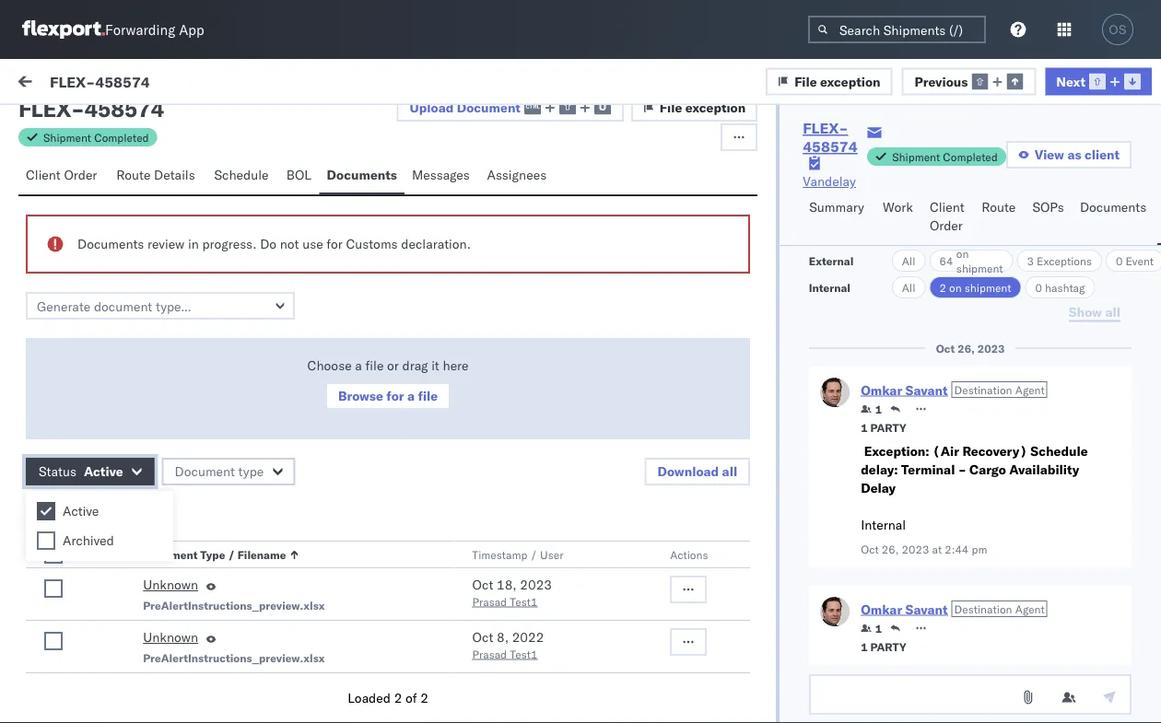 Task type: locate. For each thing, give the bounding box(es) containing it.
0 vertical spatial work
[[53, 71, 100, 96]]

internal down import
[[124, 117, 169, 133]]

your up document type
[[185, 425, 210, 441]]

/ left user
[[531, 548, 538, 562]]

external down the summary button
[[809, 254, 854, 268]]

0 vertical spatial 2:44
[[486, 454, 514, 470]]

(0) down import work button
[[172, 117, 196, 133]]

1 vertical spatial documents
[[1080, 199, 1147, 215]]

delay: up the oct 26, 2023 at 2:44 pm
[[861, 462, 898, 478]]

soon
[[288, 425, 316, 441]]

1 1 party from the top
[[861, 421, 907, 435]]

exception: (air recovery) schedule delay: terminal - cargo availability delay
[[861, 443, 1088, 496], [55, 453, 323, 487]]

shipment
[[957, 261, 1003, 275], [965, 281, 1012, 294], [214, 425, 268, 441]]

1 prealertinstructions_preview.xlsx from the top
[[143, 599, 325, 612]]

summary
[[809, 199, 864, 215]]

prasad inside oct 8, 2022 prasad test1
[[472, 647, 507, 661]]

1 pdt from the top
[[540, 223, 564, 239]]

unknown
[[127, 230, 185, 247], [143, 577, 198, 593], [143, 629, 198, 646]]

8,
[[497, 629, 509, 646]]

Search Shipments (/) text field
[[808, 16, 986, 43]]

0 vertical spatial route
[[116, 167, 151, 183]]

all left 64
[[902, 254, 916, 268]]

0 vertical spatial that
[[178, 333, 201, 349]]

shipment inside we are notifying you that your shipment, k & k, devan unloading note that delivery date. update you with the status of your shipment as soon as possible.
[[214, 425, 268, 441]]

1 horizontal spatial 0
[[1116, 254, 1123, 268]]

on down 64
[[950, 281, 962, 294]]

status
[[39, 464, 76, 480]]

1 vertical spatial external
[[809, 254, 854, 268]]

client order up 64
[[930, 199, 965, 234]]

terminal
[[901, 462, 955, 478], [55, 471, 109, 487]]

time
[[400, 160, 424, 174]]

oct 8, 2022 prasad test1
[[472, 629, 544, 661]]

route inside "button"
[[116, 167, 151, 183]]

0 horizontal spatial exception
[[685, 100, 746, 116]]

2 omkar savant button from the top
[[861, 601, 948, 617]]

os
[[1109, 23, 1127, 36]]

route inside button
[[982, 199, 1016, 215]]

file left 'or'
[[365, 358, 384, 374]]

your left shipment,
[[205, 333, 230, 349]]

test1 for 2022
[[510, 647, 538, 661]]

prealertinstructions_preview.xlsx
[[143, 599, 325, 612], [143, 651, 325, 665]]

test1 down 2022
[[510, 647, 538, 661]]

order down external (0) button
[[64, 167, 97, 183]]

delay:
[[286, 453, 323, 469], [861, 462, 898, 478]]

1 vertical spatial omkar savant destination agent
[[861, 601, 1045, 617]]

flex- 458574 down 2 on shipment
[[905, 334, 992, 350]]

1 party from the top
[[871, 421, 907, 435]]

omkar savant button for (air
[[861, 382, 948, 398]]

|
[[314, 76, 318, 92]]

458574 down pm
[[944, 565, 992, 581]]

1 vertical spatial shipment
[[965, 281, 1012, 294]]

1 1 party button from the top
[[861, 419, 907, 435]]

client order
[[26, 167, 97, 183], [930, 199, 965, 234]]

delay up filename on the bottom
[[237, 471, 272, 487]]

shipment inside the "64 on shipment"
[[957, 261, 1003, 275]]

sops
[[1033, 199, 1064, 215]]

file exception button
[[766, 68, 893, 95], [766, 68, 893, 95], [631, 94, 758, 122], [631, 94, 758, 122]]

0 vertical spatial order
[[64, 167, 97, 183]]

schedule
[[214, 167, 269, 183], [1031, 443, 1088, 459], [225, 453, 283, 469]]

test1 down the 18,
[[510, 595, 538, 609]]

upload
[[410, 99, 454, 115]]

completed down "flex - 458574" on the left
[[94, 130, 149, 144]]

1 vertical spatial route
[[982, 199, 1016, 215]]

type inside document type / filename button
[[200, 548, 225, 562]]

2 horizontal spatial (0)
[[278, 76, 302, 92]]

1 resize handle column header from the left
[[369, 154, 391, 625]]

import work
[[137, 76, 209, 92]]

2 1 party button from the top
[[861, 638, 907, 654]]

loaded 2 of 2
[[348, 690, 429, 706]]

omkar
[[89, 199, 128, 215], [89, 301, 128, 317], [861, 382, 902, 398], [89, 421, 128, 437], [89, 550, 128, 566], [861, 601, 902, 617]]

2 all from the top
[[902, 281, 916, 294]]

1 horizontal spatial terminal
[[901, 462, 955, 478]]

0 horizontal spatial 0
[[1036, 281, 1043, 294]]

1 horizontal spatial client
[[930, 199, 965, 215]]

internal down the summary button
[[809, 281, 851, 294]]

0 horizontal spatial type
[[200, 548, 225, 562]]

all for 2
[[902, 281, 916, 294]]

2 agent from the top
[[1015, 602, 1045, 616]]

2 omkar savant from the top
[[89, 301, 171, 317]]

1 all button from the top
[[892, 250, 926, 272]]

document right archived
[[143, 548, 198, 562]]

pm
[[517, 223, 537, 239], [517, 334, 537, 350], [517, 454, 537, 470], [517, 565, 537, 581]]

prasad
[[472, 595, 507, 609], [472, 647, 507, 661]]

on right 64
[[957, 247, 969, 260]]

drag
[[402, 358, 428, 374]]

exception:
[[58, 230, 124, 247], [864, 443, 930, 459], [58, 453, 124, 469], [864, 663, 930, 679]]

oct 18, 2023 prasad test1
[[472, 577, 552, 609]]

1 1 button from the top
[[861, 402, 882, 417]]

savant down oct 26, 2023
[[906, 382, 948, 398]]

0 vertical spatial external
[[29, 117, 78, 133]]

as left "soon"
[[271, 425, 285, 441]]

2 / from the left
[[531, 548, 538, 562]]

order for left client order button
[[64, 167, 97, 183]]

related work item/shipment
[[906, 160, 1050, 174]]

external
[[29, 117, 78, 133], [809, 254, 854, 268]]

1 destination from the top
[[954, 383, 1012, 397]]

0 horizontal spatial internal
[[124, 117, 169, 133]]

3 2023, from the top
[[447, 454, 483, 470]]

0 horizontal spatial recovery)
[[157, 453, 222, 469]]

1 vertical spatial you
[[55, 425, 76, 441]]

0 horizontal spatial work
[[179, 76, 209, 92]]

prasad inside oct 18, 2023 prasad test1
[[472, 595, 507, 609]]

file inside button
[[418, 388, 438, 404]]

1 vertical spatial prealertinstructions_preview.xlsx
[[143, 651, 325, 665]]

0 horizontal spatial file exception
[[660, 100, 746, 116]]

1 vertical spatial order
[[930, 218, 963, 234]]

flex- down 2 on shipment
[[905, 334, 944, 350]]

0 vertical spatial all button
[[892, 250, 926, 272]]

flex- up "flex - 458574" on the left
[[50, 72, 95, 91]]

2 party from the top
[[871, 640, 907, 654]]

2 resize handle column header from the left
[[622, 154, 644, 625]]

1 vertical spatial file
[[418, 388, 438, 404]]

1 horizontal spatial for
[[386, 388, 404, 404]]

update
[[308, 406, 348, 423]]

messages
[[412, 167, 470, 183]]

0 vertical spatial of
[[170, 425, 181, 441]]

flex - 458574
[[18, 95, 164, 123]]

2 vertical spatial documents
[[77, 236, 144, 252]]

destination down pm
[[954, 602, 1012, 616]]

agent
[[1015, 383, 1045, 397], [1015, 602, 1045, 616]]

external inside external (0) button
[[29, 117, 78, 133]]

progress.
[[202, 236, 257, 252]]

savant up notifying
[[132, 301, 171, 317]]

2 all button from the top
[[892, 276, 926, 299]]

0 horizontal spatial shipment
[[43, 130, 91, 144]]

import work button
[[129, 59, 216, 109]]

2 horizontal spatial 2023
[[978, 341, 1005, 355]]

2 horizontal spatial internal
[[861, 517, 906, 533]]

terminal up the oct 26, 2023 at 2:44 pm
[[901, 462, 955, 478]]

message (0)
[[224, 76, 302, 92]]

test1 inside oct 18, 2023 prasad test1
[[510, 595, 538, 609]]

for
[[327, 236, 343, 252], [386, 388, 404, 404]]

internal
[[124, 117, 169, 133], [809, 281, 851, 294], [861, 517, 906, 533]]

all button left 64
[[892, 250, 926, 272]]

1 vertical spatial 1 party
[[861, 640, 907, 654]]

hold
[[246, 230, 275, 247]]

loaded
[[348, 690, 391, 706]]

work for related
[[947, 160, 972, 174]]

active up archived
[[63, 503, 99, 519]]

savant
[[132, 199, 171, 215], [132, 301, 171, 317], [906, 382, 948, 398], [132, 421, 171, 437], [132, 550, 171, 566], [906, 601, 948, 617]]

omkar savant down archived
[[89, 550, 171, 566]]

file
[[795, 73, 817, 89], [660, 100, 682, 116]]

exception: (air recovery) schedule delay: terminal - cargo availability delay up pm
[[861, 443, 1088, 496]]

1 vertical spatial shipment completed
[[892, 150, 998, 164]]

test1 for 2023
[[510, 595, 538, 609]]

0 horizontal spatial external
[[29, 117, 78, 133]]

1 unknown link from the top
[[143, 576, 198, 598]]

omkar savant destination agent for warehouse
[[861, 601, 1045, 617]]

timestamp / user
[[472, 548, 564, 562]]

4 2023, from the top
[[447, 565, 483, 581]]

summary button
[[802, 191, 875, 245]]

0 vertical spatial type
[[278, 230, 307, 247]]

type right do
[[278, 230, 307, 247]]

flex-
[[50, 72, 95, 91], [803, 119, 848, 137], [905, 223, 944, 239], [905, 334, 944, 350], [905, 454, 944, 470], [905, 565, 944, 581]]

2 unknown link from the top
[[143, 629, 198, 651]]

that up date.
[[327, 370, 351, 386]]

shipment down flex
[[43, 130, 91, 144]]

2023 inside oct 18, 2023 prasad test1
[[520, 577, 552, 593]]

external (0) button
[[22, 109, 116, 145]]

of right status
[[170, 425, 181, 441]]

0 vertical spatial destination
[[954, 383, 1012, 397]]

1 horizontal spatial delay:
[[861, 462, 898, 478]]

delay up the oct 26, 2023 at 2:44 pm
[[861, 480, 896, 496]]

route up 2271801
[[982, 199, 1016, 215]]

filename
[[238, 548, 286, 562]]

agent for recovery)
[[1015, 383, 1045, 397]]

2 1 button from the top
[[861, 621, 882, 636]]

4 pdt from the top
[[540, 565, 564, 581]]

shipment for 2 on shipment
[[965, 281, 1012, 294]]

prasad down the 8,
[[472, 647, 507, 661]]

1 horizontal spatial external
[[809, 254, 854, 268]]

(0)
[[278, 76, 302, 92], [81, 117, 105, 133], [172, 117, 196, 133]]

type left filename on the bottom
[[200, 548, 225, 562]]

client order button up 64
[[922, 191, 974, 245]]

you down generate document type... text box on the top left
[[154, 333, 174, 349]]

external for external
[[809, 254, 854, 268]]

work down related
[[883, 199, 913, 215]]

customs right use
[[346, 236, 398, 252]]

0 horizontal spatial /
[[228, 548, 235, 562]]

next button
[[1045, 68, 1152, 95]]

None checkbox
[[37, 502, 55, 521], [44, 546, 63, 564], [44, 580, 63, 598], [37, 502, 55, 521], [44, 546, 63, 564], [44, 580, 63, 598]]

1 horizontal spatial customs
[[346, 236, 398, 252]]

terminal down possible.
[[55, 471, 109, 487]]

1 omkar savant destination agent from the top
[[861, 382, 1045, 398]]

0 horizontal spatial file
[[660, 100, 682, 116]]

omkar savant destination agent down at
[[861, 601, 1045, 617]]

devan
[[335, 333, 370, 349]]

3 exceptions
[[1027, 254, 1092, 268]]

it
[[431, 358, 439, 374]]

1 pm from the top
[[517, 223, 537, 239]]

document down by:
[[457, 99, 521, 115]]

completed
[[94, 130, 149, 144], [943, 150, 998, 164]]

work for my
[[53, 71, 100, 96]]

that down generate document type... text box on the top left
[[178, 333, 201, 349]]

1 omkar savant button from the top
[[861, 382, 948, 398]]

savant down the uploaded files ∙ 2
[[132, 550, 171, 566]]

active
[[84, 464, 123, 480], [63, 503, 99, 519]]

note
[[298, 370, 324, 386]]

0 left event
[[1116, 254, 1123, 268]]

message for message (0)
[[224, 76, 278, 92]]

2 prealertinstructions_preview.xlsx from the top
[[143, 651, 325, 665]]

omkar savant destination agent down oct 26, 2023
[[861, 382, 1045, 398]]

savant right the in the left bottom of the page
[[132, 421, 171, 437]]

my work
[[18, 71, 100, 96]]

active down possible.
[[84, 464, 123, 480]]

my
[[18, 71, 48, 96]]

26,
[[423, 223, 443, 239], [423, 334, 443, 350], [958, 341, 975, 355], [423, 454, 443, 470], [882, 542, 899, 556], [423, 565, 443, 581]]

0 vertical spatial work
[[179, 76, 209, 92]]

0 horizontal spatial shipment completed
[[43, 130, 149, 144]]

0 vertical spatial prasad
[[472, 595, 507, 609]]

test1 inside oct 8, 2022 prasad test1
[[510, 647, 538, 661]]

that
[[178, 333, 201, 349], [327, 370, 351, 386]]

documents button up '0 event'
[[1073, 191, 1158, 245]]

documents button right bol
[[319, 159, 405, 194]]

flex- 458574
[[803, 119, 858, 156], [905, 334, 992, 350], [905, 454, 992, 470], [905, 565, 992, 581]]

order up 64
[[930, 218, 963, 234]]

0 vertical spatial internal
[[124, 117, 169, 133]]

view as client
[[1035, 147, 1120, 163]]

client
[[1085, 147, 1120, 163]]

2 prasad from the top
[[472, 647, 507, 661]]

1 horizontal spatial as
[[320, 425, 333, 441]]

2 horizontal spatial as
[[1068, 147, 1082, 163]]

shipment up work button
[[892, 150, 940, 164]]

work right import
[[179, 76, 209, 92]]

0 vertical spatial 1 party button
[[861, 419, 907, 435]]

4 resize handle column header from the left
[[1128, 154, 1150, 625]]

1 party button for exception: warehouse devan delay
[[861, 638, 907, 654]]

pdt down user
[[540, 565, 564, 581]]

0 vertical spatial test1
[[510, 595, 538, 609]]

3 omkar savant from the top
[[89, 421, 171, 437]]

prasad down the 18,
[[472, 595, 507, 609]]

None checkbox
[[37, 532, 55, 550], [44, 632, 63, 651], [37, 532, 55, 550], [44, 632, 63, 651]]

possible.
[[55, 443, 108, 459]]

client up the flex- 2271801
[[930, 199, 965, 215]]

458574 up pm
[[944, 454, 992, 470]]

1 horizontal spatial type
[[278, 230, 307, 247]]

shipment,
[[233, 333, 292, 349]]

1 horizontal spatial documents
[[327, 167, 397, 183]]

1 vertical spatial unknown
[[143, 577, 198, 593]]

0 vertical spatial exception
[[820, 73, 881, 89]]

flex- 458574 up vandelay
[[803, 119, 858, 156]]

delay: down "soon"
[[286, 453, 323, 469]]

omkar savant down route details
[[89, 199, 171, 215]]

customs left the hold
[[188, 230, 243, 247]]

0 vertical spatial completed
[[94, 130, 149, 144]]

bol
[[286, 167, 311, 183]]

work button
[[875, 191, 922, 245]]

shipment down the "64 on shipment"
[[965, 281, 1012, 294]]

(0) left |
[[278, 76, 302, 92]]

2023 right the 18,
[[520, 577, 552, 593]]

message left |
[[224, 76, 278, 92]]

2 1 party from the top
[[861, 640, 907, 654]]

timestamp / user button
[[469, 544, 633, 562]]

prealertinstructions_preview.xlsx for oct 18, 2023
[[143, 599, 325, 612]]

omkar savant button down oct 26, 2023
[[861, 382, 948, 398]]

delay
[[237, 471, 272, 487], [861, 480, 896, 496], [1047, 663, 1082, 679]]

exception: warehouse devan delay
[[864, 663, 1082, 679]]

0 horizontal spatial that
[[178, 333, 201, 349]]

1 test1 from the top
[[510, 595, 538, 609]]

0 vertical spatial oct 26, 2023, 2:44 pm pdt
[[399, 454, 564, 470]]

None text field
[[809, 675, 1132, 715]]

internal inside "internal (0)" button
[[124, 117, 169, 133]]

0 vertical spatial omkar savant button
[[861, 382, 948, 398]]

1 vertical spatial a
[[407, 388, 415, 404]]

(0) for external (0)
[[81, 117, 105, 133]]

shipment up 2 on shipment
[[957, 261, 1003, 275]]

0 vertical spatial 1 party
[[861, 421, 907, 435]]

2 pdt from the top
[[540, 334, 564, 350]]

1 vertical spatial agent
[[1015, 602, 1045, 616]]

1 vertical spatial omkar savant button
[[861, 601, 948, 617]]

1 horizontal spatial order
[[930, 218, 963, 234]]

flex- down the oct 26, 2023 at 2:44 pm
[[905, 565, 944, 581]]

shipment up type
[[214, 425, 268, 441]]

1 oct 26, 2023, 2:44 pm pdt from the top
[[399, 454, 564, 470]]

0 vertical spatial 2023
[[978, 341, 1005, 355]]

exception
[[820, 73, 881, 89], [685, 100, 746, 116]]

resize handle column header for message
[[369, 154, 391, 625]]

on inside the "64 on shipment"
[[957, 247, 969, 260]]

shipment completed down "flex - 458574" on the left
[[43, 130, 149, 144]]

2023 left at
[[902, 542, 929, 556]]

all button left 2 on shipment
[[892, 276, 926, 299]]

all left 2 on shipment
[[902, 281, 916, 294]]

1 vertical spatial active
[[63, 503, 99, 519]]

1 party for exception: warehouse devan delay
[[861, 640, 907, 654]]

1 vertical spatial client order
[[930, 199, 965, 234]]

internal (0)
[[124, 117, 196, 133]]

resize handle column header
[[369, 154, 391, 625], [622, 154, 644, 625], [875, 154, 897, 625], [1128, 154, 1150, 625]]

0 vertical spatial shipment completed
[[43, 130, 149, 144]]

1 vertical spatial on
[[950, 281, 962, 294]]

1 vertical spatial work
[[883, 199, 913, 215]]

browse
[[338, 388, 383, 404]]

1 vertical spatial document
[[175, 464, 235, 480]]

unloading
[[304, 351, 362, 367]]

2 destination from the top
[[954, 602, 1012, 616]]

documents down client
[[1080, 199, 1147, 215]]

1 vertical spatial message
[[57, 160, 101, 174]]

3 resize handle column header from the left
[[875, 154, 897, 625]]

file
[[365, 358, 384, 374], [418, 388, 438, 404]]

as right view
[[1068, 147, 1082, 163]]

1 vertical spatial 1 party button
[[861, 638, 907, 654]]

for down 'or'
[[386, 388, 404, 404]]

cargo up pm
[[970, 462, 1006, 478]]

/ left filename on the bottom
[[228, 548, 235, 562]]

file down it
[[418, 388, 438, 404]]

client down external (0) button
[[26, 167, 61, 183]]

choose
[[307, 358, 352, 374]]

1 party for delay:
[[861, 421, 907, 435]]

of right loaded
[[405, 690, 417, 706]]

you
[[154, 333, 174, 349], [55, 425, 76, 441]]

Generate document type... text field
[[26, 292, 295, 320]]

3 pdt from the top
[[540, 454, 564, 470]]

order inside client order
[[930, 218, 963, 234]]

2 test1 from the top
[[510, 647, 538, 661]]

documents
[[327, 167, 397, 183], [1080, 199, 1147, 215], [77, 236, 144, 252]]

destination for recovery)
[[954, 383, 1012, 397]]

0 horizontal spatial you
[[55, 425, 76, 441]]

agent for devan
[[1015, 602, 1045, 616]]

2 omkar savant destination agent from the top
[[861, 601, 1045, 617]]

1 vertical spatial 2:44
[[945, 542, 969, 556]]

oct inside oct 18, 2023 prasad test1
[[472, 577, 493, 593]]

for right use
[[327, 236, 343, 252]]

schedule inside button
[[214, 167, 269, 183]]

1 all from the top
[[902, 254, 916, 268]]

exception: (air recovery) schedule delay: terminal - cargo availability delay down status
[[55, 453, 323, 487]]

1 horizontal spatial you
[[154, 333, 174, 349]]

0 vertical spatial document
[[457, 99, 521, 115]]

as down update
[[320, 425, 333, 441]]

1 vertical spatial file exception
[[660, 100, 746, 116]]

external for external (0)
[[29, 117, 78, 133]]

26, up it
[[423, 334, 443, 350]]

1 horizontal spatial completed
[[943, 150, 998, 164]]

2 vertical spatial document
[[143, 548, 198, 562]]

route details button
[[109, 159, 207, 194]]

download
[[658, 464, 719, 480]]

message
[[224, 76, 278, 92], [57, 160, 101, 174]]

client order down external (0) button
[[26, 167, 97, 183]]

1 prasad from the top
[[472, 595, 507, 609]]

1 agent from the top
[[1015, 383, 1045, 397]]



Task type: describe. For each thing, give the bounding box(es) containing it.
1 horizontal spatial recovery)
[[963, 443, 1028, 459]]

route for route
[[982, 199, 1016, 215]]

oct 26, 2023
[[936, 341, 1005, 355]]

the
[[108, 425, 127, 441]]

2022
[[512, 629, 544, 646]]

2023 for oct 18, 2023 prasad test1
[[520, 577, 552, 593]]

1 horizontal spatial file exception
[[795, 73, 881, 89]]

devan
[[1005, 663, 1044, 679]]

browse for a file
[[338, 388, 438, 404]]

0 horizontal spatial for
[[327, 236, 343, 252]]

a inside button
[[407, 388, 415, 404]]

1 horizontal spatial documents button
[[1073, 191, 1158, 245]]

0 horizontal spatial documents
[[77, 236, 144, 252]]

or
[[387, 358, 399, 374]]

messages button
[[405, 159, 480, 194]]

schedule button
[[207, 159, 279, 194]]

4 omkar savant from the top
[[89, 550, 171, 566]]

(0) for message (0)
[[278, 76, 302, 92]]

0 horizontal spatial client order button
[[18, 159, 109, 194]]

upload document button
[[397, 94, 624, 122]]

1 party button for delay:
[[861, 419, 907, 435]]

1 omkar savant from the top
[[89, 199, 171, 215]]

document type
[[175, 464, 264, 480]]

download all button
[[645, 458, 750, 486]]

2023 for oct 26, 2023 at 2:44 pm
[[902, 542, 929, 556]]

0 vertical spatial active
[[84, 464, 123, 480]]

savant down route details "button"
[[132, 199, 171, 215]]

timestamp
[[472, 548, 528, 562]]

flex- up 64
[[905, 223, 944, 239]]

2 oct 26, 2023, 2:44 pm pdt from the top
[[399, 565, 564, 581]]

1 horizontal spatial shipment completed
[[892, 150, 998, 164]]

0 horizontal spatial documents button
[[319, 159, 405, 194]]

0 horizontal spatial completed
[[94, 130, 149, 144]]

unknown for oct 18, 2023
[[143, 577, 198, 593]]

0 horizontal spatial file
[[365, 358, 384, 374]]

status
[[130, 425, 166, 441]]

review
[[147, 236, 185, 252]]

1 horizontal spatial file
[[795, 73, 817, 89]]

2 horizontal spatial delay
[[1047, 663, 1082, 679]]

4 pm from the top
[[517, 565, 537, 581]]

26, down 2 on shipment
[[958, 341, 975, 355]]

458574 down 2 on shipment
[[944, 334, 992, 350]]

1 button for delay:
[[861, 402, 882, 417]]

assignees
[[487, 167, 547, 183]]

0 vertical spatial your
[[205, 333, 230, 349]]

pm
[[972, 542, 987, 556]]

use
[[302, 236, 323, 252]]

1 horizontal spatial exception
[[820, 73, 881, 89]]

unknown for oct 8, 2022
[[143, 629, 198, 646]]

flex- up vandelay
[[803, 119, 848, 137]]

details
[[154, 167, 195, 183]]

document type button
[[162, 458, 295, 486]]

458574 up "flex - 458574" on the left
[[95, 72, 150, 91]]

0 horizontal spatial terminal
[[55, 471, 109, 487]]

actions
[[670, 548, 708, 562]]

0 horizontal spatial availability
[[163, 471, 233, 487]]

2 vertical spatial internal
[[861, 517, 906, 533]]

bol button
[[279, 159, 319, 194]]

0 horizontal spatial client
[[26, 167, 61, 183]]

0 vertical spatial unknown
[[127, 230, 185, 247]]

| 1 filter applied filtered by:
[[314, 76, 477, 92]]

oct inside oct 8, 2022 prasad test1
[[472, 629, 493, 646]]

1 horizontal spatial (air
[[933, 443, 959, 459]]

0 horizontal spatial cargo
[[123, 471, 160, 487]]

0 horizontal spatial delay:
[[286, 453, 323, 469]]

download all
[[658, 464, 737, 480]]

work inside button
[[179, 76, 209, 92]]

flex-458574
[[50, 72, 150, 91]]

2 on shipment
[[940, 281, 1012, 294]]

message for message
[[57, 160, 101, 174]]

2 pm from the top
[[517, 334, 537, 350]]

next
[[1056, 73, 1086, 89]]

route button
[[974, 191, 1025, 245]]

as inside 'button'
[[1068, 147, 1082, 163]]

k,
[[319, 333, 331, 349]]

prasad for 8,
[[472, 647, 507, 661]]

savant down the oct 26, 2023 at 2:44 pm
[[906, 601, 948, 617]]

omkar savant destination agent for (air
[[861, 382, 1045, 398]]

vandelay
[[803, 173, 856, 189]]

2:45
[[486, 334, 514, 350]]

prasad for 18,
[[472, 595, 507, 609]]

oct 26, 2023, 2:46 pm pdt
[[399, 223, 564, 239]]

destination for devan
[[954, 602, 1012, 616]]

by:
[[459, 76, 477, 92]]

18,
[[497, 577, 517, 593]]

1 vertical spatial exception
[[685, 100, 746, 116]]

26, down browse for a file button
[[423, 454, 443, 470]]

flex- 458574 link
[[803, 119, 867, 156]]

1 vertical spatial shipment
[[892, 150, 940, 164]]

choose a file or drag it here
[[307, 358, 469, 374]]

all button for 2
[[892, 276, 926, 299]]

order for the right client order button
[[930, 218, 963, 234]]

1 / from the left
[[228, 548, 235, 562]]

in
[[188, 236, 199, 252]]

@
[[55, 582, 66, 598]]

delivery
[[276, 388, 321, 404]]

item/shipment
[[974, 160, 1050, 174]]

0 horizontal spatial as
[[271, 425, 285, 441]]

resize handle column header for time
[[622, 154, 644, 625]]

assignees button
[[480, 159, 557, 194]]

view
[[1035, 147, 1064, 163]]

0 horizontal spatial exception: (air recovery) schedule delay: terminal - cargo availability delay
[[55, 453, 323, 487]]

1 vertical spatial that
[[327, 370, 351, 386]]

event
[[1126, 254, 1154, 268]]

previous button
[[902, 68, 1036, 95]]

26, down messages button at left
[[423, 223, 443, 239]]

document type / filename
[[143, 548, 286, 562]]

3 pm from the top
[[517, 454, 537, 470]]

&
[[307, 333, 315, 349]]

warehouse
[[933, 663, 1002, 679]]

1 horizontal spatial client order
[[930, 199, 965, 234]]

1 vertical spatial client
[[930, 199, 965, 215]]

on for 64
[[957, 247, 969, 260]]

all
[[722, 464, 737, 480]]

date.
[[325, 388, 355, 404]]

all button for 64
[[892, 250, 926, 272]]

route details
[[116, 167, 195, 183]]

1 button for exception: warehouse devan delay
[[861, 621, 882, 636]]

applied
[[363, 76, 407, 92]]

0 horizontal spatial (air
[[127, 453, 154, 469]]

all for 64
[[902, 254, 916, 268]]

2 2023, from the top
[[447, 334, 483, 350]]

route for route details
[[116, 167, 151, 183]]

status active
[[39, 464, 123, 480]]

1 horizontal spatial client order button
[[922, 191, 974, 245]]

omkar savant button for warehouse
[[861, 601, 948, 617]]

1 2023, from the top
[[447, 223, 483, 239]]

shipment for 64 on shipment
[[957, 261, 1003, 275]]

458574 down flex-458574
[[84, 95, 164, 123]]

do
[[260, 236, 277, 252]]

1 horizontal spatial availability
[[1009, 462, 1079, 478]]

0 vertical spatial you
[[154, 333, 174, 349]]

0 for 0 hashtag
[[1036, 281, 1043, 294]]

on for 2
[[950, 281, 962, 294]]

of inside we are notifying you that your shipment, k & k, devan unloading note that delivery date. update you with the status of your shipment as soon as possible.
[[170, 425, 181, 441]]

flex- 458574 down at
[[905, 565, 992, 581]]

1 horizontal spatial cargo
[[970, 462, 1006, 478]]

0 hashtag
[[1036, 281, 1085, 294]]

import
[[137, 76, 175, 92]]

flex
[[18, 95, 71, 123]]

upload document
[[410, 99, 521, 115]]

2 vertical spatial 2:44
[[486, 565, 514, 581]]

work inside button
[[883, 199, 913, 215]]

1 horizontal spatial exception: (air recovery) schedule delay: terminal - cargo availability delay
[[861, 443, 1088, 496]]

0 horizontal spatial delay
[[237, 471, 272, 487]]

1 vertical spatial completed
[[943, 150, 998, 164]]

0 vertical spatial a
[[355, 358, 362, 374]]

2023 for oct 26, 2023
[[978, 341, 1005, 355]]

flexport. image
[[22, 20, 105, 39]]

flex- up the oct 26, 2023 at 2:44 pm
[[905, 454, 944, 470]]

party for delay:
[[871, 421, 907, 435]]

0 for 0 event
[[1116, 254, 1123, 268]]

0 horizontal spatial customs
[[188, 230, 243, 247]]

sops button
[[1025, 191, 1073, 245]]

internal (0) button
[[116, 109, 207, 145]]

prealertinstructions_preview.xlsx for oct 8, 2022
[[143, 651, 325, 665]]

resize handle column header for related work item/shipment
[[1128, 154, 1150, 625]]

exceptions
[[1037, 254, 1092, 268]]

2 horizontal spatial documents
[[1080, 199, 1147, 215]]

(0) for internal (0)
[[172, 117, 196, 133]]

1 horizontal spatial delay
[[861, 480, 896, 496]]

2271801
[[944, 223, 1000, 239]]

are
[[77, 333, 95, 349]]

0 vertical spatial shipment
[[43, 130, 91, 144]]

1 vertical spatial your
[[185, 425, 210, 441]]

document for type
[[175, 464, 235, 480]]

458574 up vandelay
[[803, 137, 858, 156]]

exception: unknown customs hold type
[[58, 230, 307, 247]]

not
[[280, 236, 299, 252]]

unknown link for oct 8, 2022
[[143, 629, 198, 651]]

64
[[940, 254, 954, 268]]

∙
[[118, 505, 127, 521]]

flex- 2271801
[[905, 223, 1000, 239]]

with
[[79, 425, 104, 441]]

app
[[179, 21, 204, 38]]

1 vertical spatial internal
[[809, 281, 851, 294]]

party for exception: warehouse devan delay
[[871, 640, 907, 654]]

26, left at
[[882, 542, 899, 556]]

flex- 458574 up at
[[905, 454, 992, 470]]

3
[[1027, 254, 1034, 268]]

at
[[932, 542, 942, 556]]

0 vertical spatial client order
[[26, 167, 97, 183]]

user
[[540, 548, 564, 562]]

unknown link for oct 18, 2023
[[143, 576, 198, 598]]

for inside button
[[386, 388, 404, 404]]

26, left the 18,
[[423, 565, 443, 581]]

2:46
[[486, 223, 514, 239]]

documents review in progress. do not use for customs declaration.
[[77, 236, 471, 252]]

1 horizontal spatial of
[[405, 690, 417, 706]]

previous
[[915, 73, 968, 89]]

forwarding app link
[[22, 20, 204, 39]]

document for type
[[143, 548, 198, 562]]

filter
[[332, 76, 360, 92]]



Task type: vqa. For each thing, say whether or not it's contained in the screenshot.
Destination location at the bottom
no



